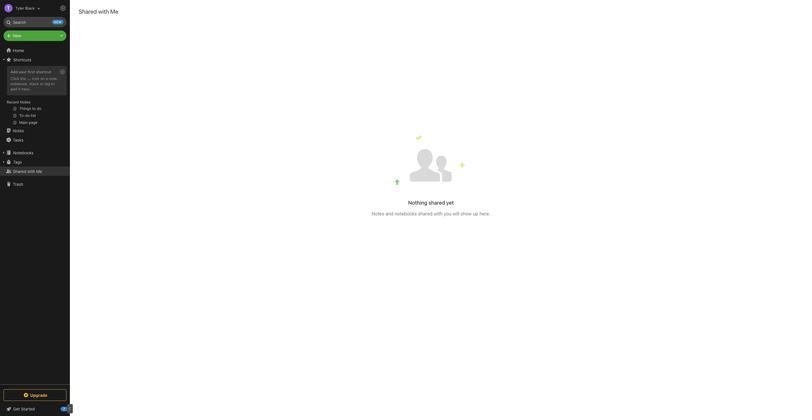 Task type: locate. For each thing, give the bounding box(es) containing it.
icon
[[32, 76, 39, 81]]

1 horizontal spatial shared
[[79, 8, 97, 15]]

0 vertical spatial here.
[[22, 87, 30, 91]]

shared right settings icon
[[79, 8, 97, 15]]

tree
[[0, 46, 70, 385]]

1 horizontal spatial me
[[110, 8, 118, 15]]

shared with me link
[[0, 167, 70, 176]]

1 vertical spatial shared with me
[[13, 169, 42, 174]]

shared with me
[[79, 8, 118, 15], [13, 169, 42, 174]]

0 horizontal spatial shared
[[13, 169, 26, 174]]

shared
[[429, 200, 445, 206], [418, 212, 433, 217]]

shared down the tags
[[13, 169, 26, 174]]

0 horizontal spatial me
[[36, 169, 42, 174]]

notes right recent
[[20, 100, 30, 105]]

1 horizontal spatial shared with me
[[79, 8, 118, 15]]

and
[[386, 212, 393, 217]]

settings image
[[59, 5, 66, 12]]

notes and notebooks shared with you will show up here.
[[372, 212, 490, 217]]

to
[[51, 82, 55, 86]]

0 vertical spatial notes
[[20, 100, 30, 105]]

2 vertical spatial notes
[[372, 212, 384, 217]]

1 vertical spatial shared
[[13, 169, 26, 174]]

icon on a note, notebook, stack or tag to add it here.
[[10, 76, 58, 91]]

black
[[25, 6, 35, 10]]

stack
[[29, 82, 39, 86]]

here. right up
[[480, 212, 490, 217]]

up
[[473, 212, 478, 217]]

get
[[13, 407, 20, 412]]

notes inside shared with me element
[[372, 212, 384, 217]]

add
[[10, 87, 17, 91]]

1 horizontal spatial here.
[[480, 212, 490, 217]]

shared inside shared with me element
[[79, 8, 97, 15]]

tags button
[[0, 158, 70, 167]]

notes up tasks
[[13, 128, 24, 133]]

it
[[18, 87, 20, 91]]

notes left and
[[372, 212, 384, 217]]

tyler
[[15, 6, 24, 10]]

shared
[[79, 8, 97, 15], [13, 169, 26, 174]]

yet
[[446, 200, 454, 206]]

notebook,
[[10, 82, 28, 86]]

tasks
[[13, 138, 23, 143]]

1 vertical spatial me
[[36, 169, 42, 174]]

0 vertical spatial shared
[[79, 8, 97, 15]]

shared with me element
[[70, 0, 792, 417]]

nothing
[[408, 200, 427, 206]]

here.
[[22, 87, 30, 91], [480, 212, 490, 217]]

me
[[110, 8, 118, 15], [36, 169, 42, 174]]

group
[[0, 64, 70, 128]]

notes for notes
[[13, 128, 24, 133]]

0 vertical spatial me
[[110, 8, 118, 15]]

0 horizontal spatial with
[[27, 169, 35, 174]]

with
[[98, 8, 109, 15], [27, 169, 35, 174], [434, 212, 443, 217]]

1 vertical spatial with
[[27, 169, 35, 174]]

2 horizontal spatial with
[[434, 212, 443, 217]]

7
[[63, 408, 65, 412]]

new
[[54, 20, 62, 24]]

notes for notes and notebooks shared with you will show up here.
[[372, 212, 384, 217]]

1 vertical spatial here.
[[480, 212, 490, 217]]

trash
[[13, 182, 23, 187]]

tyler black
[[15, 6, 35, 10]]

you
[[444, 212, 451, 217]]

add your first shortcut
[[10, 70, 51, 74]]

your
[[19, 70, 27, 74]]

here. right it
[[22, 87, 30, 91]]

notebooks link
[[0, 148, 70, 158]]

1 horizontal spatial with
[[98, 8, 109, 15]]

shared down "nothing shared yet"
[[418, 212, 433, 217]]

0 horizontal spatial here.
[[22, 87, 30, 91]]

0 vertical spatial shared
[[429, 200, 445, 206]]

1 vertical spatial notes
[[13, 128, 24, 133]]

Account field
[[0, 2, 41, 14]]

group containing add your first shortcut
[[0, 64, 70, 128]]

new
[[13, 33, 21, 38]]

will
[[453, 212, 459, 217]]

recent notes
[[7, 100, 30, 105]]

recent
[[7, 100, 19, 105]]

home
[[13, 48, 24, 53]]

new search field
[[8, 17, 64, 27]]

notes
[[20, 100, 30, 105], [13, 128, 24, 133], [372, 212, 384, 217]]

shared up notes and notebooks shared with you will show up here.
[[429, 200, 445, 206]]



Task type: describe. For each thing, give the bounding box(es) containing it.
notes inside group
[[20, 100, 30, 105]]

show
[[461, 212, 472, 217]]

tag
[[44, 82, 50, 86]]

2 vertical spatial with
[[434, 212, 443, 217]]

expand notebooks image
[[1, 151, 6, 155]]

notebooks
[[13, 150, 34, 155]]

Help and Learning task checklist field
[[0, 405, 70, 415]]

0 vertical spatial with
[[98, 8, 109, 15]]

first
[[28, 70, 35, 74]]

0 horizontal spatial shared with me
[[13, 169, 42, 174]]

shared inside shared with me link
[[13, 169, 26, 174]]

home link
[[0, 46, 70, 55]]

...
[[27, 76, 31, 81]]

shortcuts
[[13, 57, 31, 62]]

tree containing home
[[0, 46, 70, 385]]

tags
[[13, 160, 22, 165]]

here. inside shared with me element
[[480, 212, 490, 217]]

1 vertical spatial shared
[[418, 212, 433, 217]]

click
[[10, 76, 19, 81]]

expand tags image
[[1, 160, 6, 165]]

shortcut
[[36, 70, 51, 74]]

0 vertical spatial shared with me
[[79, 8, 118, 15]]

a
[[46, 76, 48, 81]]

get started
[[13, 407, 35, 412]]

here. inside icon on a note, notebook, stack or tag to add it here.
[[22, 87, 30, 91]]

trash link
[[0, 180, 70, 189]]

nothing shared yet
[[408, 200, 454, 206]]

Search text field
[[8, 17, 62, 27]]

shortcuts button
[[0, 55, 70, 64]]

the
[[20, 76, 26, 81]]

on
[[40, 76, 45, 81]]

me inside "tree"
[[36, 169, 42, 174]]

note,
[[49, 76, 58, 81]]

upgrade button
[[3, 390, 66, 402]]

notes link
[[0, 126, 70, 135]]

add
[[10, 70, 18, 74]]

tasks button
[[0, 135, 70, 145]]

notebooks
[[395, 212, 417, 217]]

upgrade
[[30, 393, 47, 398]]

click the ...
[[10, 76, 31, 81]]

click to collapse image
[[68, 406, 72, 413]]

started
[[21, 407, 35, 412]]

or
[[40, 82, 43, 86]]

new button
[[3, 31, 66, 41]]



Task type: vqa. For each thing, say whether or not it's contained in the screenshot.
Sort field
no



